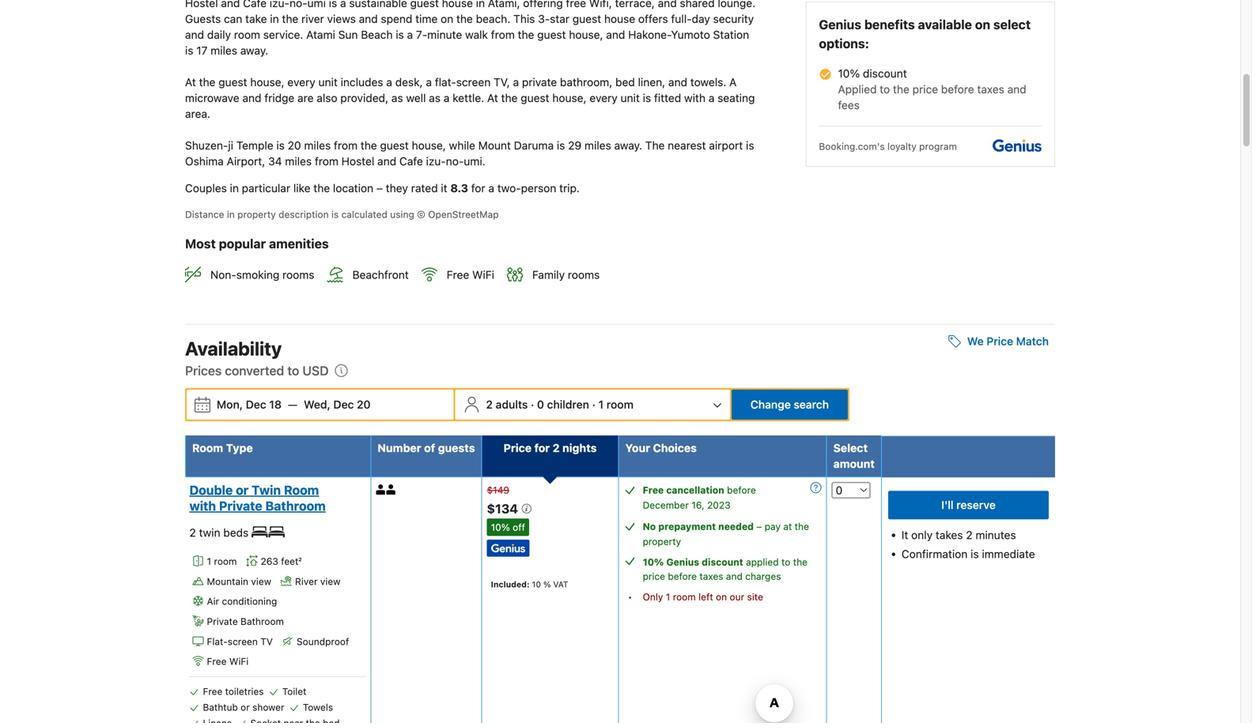 Task type: vqa. For each thing, say whether or not it's contained in the screenshot.
2's 24 Mi
no



Task type: locate. For each thing, give the bounding box(es) containing it.
1 horizontal spatial before
[[727, 485, 756, 496]]

in
[[476, 0, 485, 10], [270, 12, 279, 25], [230, 182, 239, 195], [227, 209, 235, 220]]

0 horizontal spatial –
[[377, 182, 383, 195]]

10% inside 10% discount applied to the price before taxes and fees
[[838, 67, 860, 80]]

site
[[748, 592, 764, 603]]

1 vertical spatial with
[[190, 499, 216, 514]]

every down bathroom,
[[590, 92, 618, 105]]

is
[[329, 0, 337, 10], [396, 28, 404, 41], [185, 44, 194, 57], [643, 92, 651, 105], [277, 139, 285, 152], [557, 139, 565, 152], [746, 139, 755, 152], [332, 209, 339, 220], [971, 548, 980, 561]]

0 horizontal spatial screen
[[228, 636, 258, 647]]

2 · from the left
[[593, 398, 596, 411]]

more details on meals and payment options image
[[811, 482, 822, 493]]

before up program at the top right
[[942, 83, 975, 96]]

1 vertical spatial before
[[727, 485, 756, 496]]

1 horizontal spatial price
[[987, 335, 1014, 348]]

before down the 10% genius discount at the right of the page
[[668, 571, 697, 582]]

free toiletries
[[203, 686, 264, 697]]

2 vertical spatial 10%
[[643, 557, 664, 568]]

hostel up location
[[342, 155, 375, 168]]

or down toiletries on the left of the page
[[241, 702, 250, 713]]

10% genius discount
[[643, 557, 744, 568]]

miles right 34
[[285, 155, 312, 168]]

free wifi down openstreetmap
[[447, 268, 495, 281]]

– left they
[[377, 182, 383, 195]]

and up 17
[[185, 28, 204, 41]]

discount inside 10% discount applied to the price before taxes and fees
[[863, 67, 908, 80]]

a down towels.
[[709, 92, 715, 105]]

price inside 'dropdown button'
[[987, 335, 1014, 348]]

price down the adults
[[504, 442, 532, 455]]

included: 10 % vat
[[491, 580, 569, 589]]

izu- up it
[[426, 155, 446, 168]]

hakone-
[[629, 28, 672, 41]]

price up only
[[643, 571, 666, 582]]

cafe up rated on the left of page
[[400, 155, 423, 168]]

0 horizontal spatial price
[[643, 571, 666, 582]]

and up "couples in particular like the location – they rated it 8.3 for a two-person trip."
[[378, 155, 397, 168]]

minute
[[428, 28, 462, 41]]

the up service.
[[282, 12, 299, 25]]

with down double
[[190, 499, 216, 514]]

0 horizontal spatial on
[[441, 12, 454, 25]]

– inside – pay at the property
[[757, 521, 762, 532]]

genius up options: in the top right of the page
[[819, 17, 862, 32]]

10% for 10% genius discount
[[643, 557, 664, 568]]

·
[[531, 398, 534, 411], [593, 398, 596, 411]]

wifi down flat-screen tv
[[229, 656, 249, 667]]

taxes up left
[[700, 571, 724, 582]]

room up your
[[607, 398, 634, 411]]

immediate
[[983, 548, 1036, 561]]

1 horizontal spatial –
[[757, 521, 762, 532]]

2 left "twin"
[[190, 526, 196, 539]]

1 horizontal spatial 20
[[357, 398, 371, 411]]

0 horizontal spatial 20
[[288, 139, 301, 152]]

1 horizontal spatial as
[[429, 92, 441, 105]]

guest up they
[[380, 139, 409, 152]]

the down "tv,"
[[501, 92, 518, 105]]

0 vertical spatial house
[[442, 0, 473, 10]]

to inside 10% discount applied to the price before taxes and fees
[[880, 83, 891, 96]]

options:
[[819, 36, 870, 51]]

with inside double or twin room with private bathroom
[[190, 499, 216, 514]]

1 horizontal spatial at
[[488, 92, 498, 105]]

distance
[[185, 209, 224, 220]]

1 view from the left
[[251, 576, 271, 587]]

before inside applied to the price before taxes and charges
[[668, 571, 697, 582]]

guests
[[185, 12, 221, 25]]

1 horizontal spatial dec
[[334, 398, 354, 411]]

microwave
[[185, 92, 240, 105]]

· left the 0
[[531, 398, 534, 411]]

they
[[386, 182, 408, 195]]

1 horizontal spatial to
[[782, 557, 791, 568]]

0 horizontal spatial cafe
[[243, 0, 267, 10]]

from
[[491, 28, 515, 41], [334, 139, 358, 152], [315, 155, 339, 168]]

1 right children
[[599, 398, 604, 411]]

includes
[[341, 76, 384, 89]]

occupancy image
[[376, 485, 387, 495], [387, 485, 397, 495]]

0 horizontal spatial hostel
[[185, 0, 218, 10]]

and down select in the top of the page
[[1008, 83, 1027, 96]]

1 vertical spatial to
[[288, 363, 299, 378]]

1 occupancy image from the left
[[376, 485, 387, 495]]

0 vertical spatial private
[[219, 499, 263, 514]]

1 horizontal spatial every
[[590, 92, 618, 105]]

bathroom down twin
[[266, 499, 326, 514]]

0 horizontal spatial before
[[668, 571, 697, 582]]

0 vertical spatial taxes
[[978, 83, 1005, 96]]

1 horizontal spatial room
[[284, 483, 319, 498]]

free down flat-
[[207, 656, 227, 667]]

2 vertical spatial 1
[[666, 592, 671, 603]]

twin
[[252, 483, 281, 498]]

i'll reserve button
[[889, 491, 1049, 520]]

1 vertical spatial for
[[535, 442, 550, 455]]

soundproof
[[297, 636, 349, 647]]

location
[[333, 182, 374, 195]]

0 horizontal spatial to
[[288, 363, 299, 378]]

in up beach.
[[476, 0, 485, 10]]

0 horizontal spatial at
[[185, 76, 196, 89]]

· right children
[[593, 398, 596, 411]]

a up views
[[340, 0, 346, 10]]

room right twin
[[284, 483, 319, 498]]

screen down private bathroom in the bottom of the page
[[228, 636, 258, 647]]

for left 'nights'
[[535, 442, 550, 455]]

search
[[794, 398, 829, 411]]

0 vertical spatial at
[[185, 76, 196, 89]]

0 horizontal spatial view
[[251, 576, 271, 587]]

1 · from the left
[[531, 398, 534, 411]]

0 horizontal spatial no-
[[290, 0, 308, 10]]

using
[[390, 209, 415, 220]]

1 horizontal spatial rooms
[[568, 268, 600, 281]]

walk
[[465, 28, 488, 41]]

wed,
[[304, 398, 331, 411]]

2 occupancy image from the left
[[387, 485, 397, 495]]

1 vertical spatial cafe
[[400, 155, 423, 168]]

1 vertical spatial –
[[757, 521, 762, 532]]

free wifi down flat-
[[207, 656, 249, 667]]

on right left
[[716, 592, 727, 603]]

river
[[295, 576, 318, 587]]

twin
[[199, 526, 220, 539]]

as
[[392, 92, 403, 105], [429, 92, 441, 105]]

0 vertical spatial screen
[[456, 76, 491, 89]]

private inside double or twin room with private bathroom
[[219, 499, 263, 514]]

pay
[[765, 521, 781, 532]]

most popular amenities
[[185, 236, 329, 251]]

view for river view
[[320, 576, 341, 587]]

private
[[219, 499, 263, 514], [207, 616, 238, 627]]

no prepayment needed
[[643, 521, 754, 532]]

on up minute
[[441, 12, 454, 25]]

0 horizontal spatial 1
[[207, 556, 211, 567]]

house up minute
[[442, 0, 473, 10]]

1 horizontal spatial view
[[320, 576, 341, 587]]

0 vertical spatial 20
[[288, 139, 301, 152]]

with down towels.
[[685, 92, 706, 105]]

rooms down amenities at the left top of page
[[283, 268, 315, 281]]

genius down 'prepayment'
[[667, 557, 700, 568]]

rated
[[411, 182, 438, 195]]

1 horizontal spatial ·
[[593, 398, 596, 411]]

izu- up service.
[[270, 0, 290, 10]]

1 horizontal spatial house
[[605, 12, 636, 25]]

beachfront
[[353, 268, 409, 281]]

conditioning
[[222, 596, 277, 607]]

mount
[[479, 139, 511, 152]]

for right 8.3
[[471, 182, 486, 195]]

1 vertical spatial bathroom
[[241, 616, 284, 627]]

1 horizontal spatial on
[[716, 592, 727, 603]]

1 horizontal spatial screen
[[456, 76, 491, 89]]

20 right temple
[[288, 139, 301, 152]]

16,
[[692, 500, 705, 511]]

smoking
[[237, 268, 280, 281]]

screen inside hostel and cafe izu-no-umi is a sustainable guest house in atami, offering free wifi, terrace, and shared lounge. guests can take in the river views and spend time on the beach. this 3-star guest house offers full-day security and daily room service. atami sun beach is a 7-minute walk from the guest house, and hakone-yumoto station is 17 miles away. at the guest house, every unit includes a desk, a flat-screen tv, a private bathroom, bed linen, and towels. a microwave and fridge are also provided, as well as a kettle. at the guest house, every unit is fitted with a seating area. shuzen-ji temple is 20 miles from the guest house, while mount daruma is 29 miles away. the nearest airport is oshima airport, 34 miles from hostel and cafe izu-no-umi.
[[456, 76, 491, 89]]

screen
[[456, 76, 491, 89], [228, 636, 258, 647]]

1 vertical spatial izu-
[[426, 155, 446, 168]]

amenities
[[269, 236, 329, 251]]

genius inside the genius benefits available on select options:
[[819, 17, 862, 32]]

sun
[[338, 28, 358, 41]]

2 left the adults
[[486, 398, 493, 411]]

toilet
[[282, 686, 307, 697]]

0 vertical spatial price
[[987, 335, 1014, 348]]

0 horizontal spatial free wifi
[[207, 656, 249, 667]]

hostel and cafe izu-no-umi is a sustainable guest house in atami, offering free wifi, terrace, and shared lounge. guests can take in the river views and spend time on the beach. this 3-star guest house offers full-day security and daily room service. atami sun beach is a 7-minute walk from the guest house, and hakone-yumoto station is 17 miles away. at the guest house, every unit includes a desk, a flat-screen tv, a private bathroom, bed linen, and towels. a microwave and fridge are also provided, as well as a kettle. at the guest house, every unit is fitted with a seating area. shuzen-ji temple is 20 miles from the guest house, while mount daruma is 29 miles away. the nearest airport is oshima airport, 34 miles from hostel and cafe izu-no-umi.
[[185, 0, 759, 168]]

1 room
[[207, 556, 237, 567]]

private up flat-
[[207, 616, 238, 627]]

0 vertical spatial away.
[[240, 44, 268, 57]]

1 horizontal spatial unit
[[621, 92, 640, 105]]

seating
[[718, 92, 755, 105]]

the inside – pay at the property
[[795, 521, 810, 532]]

1 vertical spatial every
[[590, 92, 618, 105]]

1 horizontal spatial for
[[535, 442, 550, 455]]

is down minutes
[[971, 548, 980, 561]]

before up 2023
[[727, 485, 756, 496]]

away. left the
[[615, 139, 643, 152]]

20
[[288, 139, 301, 152], [357, 398, 371, 411]]

dec right wed,
[[334, 398, 354, 411]]

1 horizontal spatial wifi
[[473, 268, 495, 281]]

room inside double or twin room with private bathroom
[[284, 483, 319, 498]]

free wifi
[[447, 268, 495, 281], [207, 656, 249, 667]]

unit
[[319, 76, 338, 89], [621, 92, 640, 105]]

– left pay
[[757, 521, 762, 532]]

miles up like
[[304, 139, 331, 152]]

to inside applied to the price before taxes and charges
[[782, 557, 791, 568]]

1 vertical spatial no-
[[446, 155, 464, 168]]

two-
[[498, 182, 521, 195]]

calculated
[[342, 209, 388, 220]]

to left usd
[[288, 363, 299, 378]]

2 right takes
[[967, 529, 973, 542]]

2 view from the left
[[320, 576, 341, 587]]

0 vertical spatial no-
[[290, 0, 308, 10]]

private bathroom
[[207, 616, 284, 627]]

every up are
[[288, 76, 316, 89]]

before inside 10% discount applied to the price before taxes and fees
[[942, 83, 975, 96]]

1 vertical spatial price
[[504, 442, 532, 455]]

0 horizontal spatial discount
[[702, 557, 744, 568]]

as right well
[[429, 92, 441, 105]]

i'll reserve
[[942, 499, 996, 512]]

on inside hostel and cafe izu-no-umi is a sustainable guest house in atami, offering free wifi, terrace, and shared lounge. guests can take in the river views and spend time on the beach. this 3-star guest house offers full-day security and daily room service. atami sun beach is a 7-minute walk from the guest house, and hakone-yumoto station is 17 miles away. at the guest house, every unit includes a desk, a flat-screen tv, a private bathroom, bed linen, and towels. a microwave and fridge are also provided, as well as a kettle. at the guest house, every unit is fitted with a seating area. shuzen-ji temple is 20 miles from the guest house, while mount daruma is 29 miles away. the nearest airport is oshima airport, 34 miles from hostel and cafe izu-no-umi.
[[441, 12, 454, 25]]

trip.
[[560, 182, 580, 195]]

to right "applied"
[[782, 557, 791, 568]]

2 vertical spatial to
[[782, 557, 791, 568]]

0 vertical spatial discount
[[863, 67, 908, 80]]

offers
[[639, 12, 669, 25]]

2 vertical spatial before
[[668, 571, 697, 582]]

10% up only
[[643, 557, 664, 568]]

0 vertical spatial or
[[236, 483, 249, 498]]

house down terrace,
[[605, 12, 636, 25]]

2 dec from the left
[[334, 398, 354, 411]]

house,
[[569, 28, 604, 41], [250, 76, 285, 89], [553, 92, 587, 105], [412, 139, 446, 152]]

0 horizontal spatial unit
[[319, 76, 338, 89]]

tv
[[261, 636, 273, 647]]

and down sustainable
[[359, 12, 378, 25]]

with
[[685, 92, 706, 105], [190, 499, 216, 514]]

house, down bathroom,
[[553, 92, 587, 105]]

2 adults · 0 children · 1 room
[[486, 398, 634, 411]]

17
[[196, 44, 208, 57]]

well
[[406, 92, 426, 105]]

0 vertical spatial genius
[[819, 17, 862, 32]]

before inside before december 16, 2023
[[727, 485, 756, 496]]

0 vertical spatial cafe
[[243, 0, 267, 10]]

and up can
[[221, 0, 240, 10]]

the up "couples in particular like the location – they rated it 8.3 for a two-person trip."
[[361, 139, 377, 152]]

for
[[471, 182, 486, 195], [535, 442, 550, 455]]

discount down – pay at the property
[[702, 557, 744, 568]]

2 inside it only takes 2 minutes confirmation is immediate
[[967, 529, 973, 542]]

the right "applied"
[[794, 557, 808, 568]]

away. down the take
[[240, 44, 268, 57]]

station
[[714, 28, 750, 41]]

20 right wed,
[[357, 398, 371, 411]]

0 vertical spatial to
[[880, 83, 891, 96]]

cafe up the take
[[243, 0, 267, 10]]

or left twin
[[236, 483, 249, 498]]

1 right only
[[666, 592, 671, 603]]

wifi down openstreetmap
[[473, 268, 495, 281]]

bathtub or shower
[[203, 702, 285, 713]]

1 vertical spatial or
[[241, 702, 250, 713]]

prepayment
[[659, 521, 716, 532]]

0 horizontal spatial taxes
[[700, 571, 724, 582]]

it
[[902, 529, 909, 542]]

airport
[[709, 139, 743, 152]]

miles down daily
[[211, 44, 237, 57]]

0 vertical spatial for
[[471, 182, 486, 195]]

bathroom up tv
[[241, 616, 284, 627]]

0 vertical spatial izu-
[[270, 0, 290, 10]]

and up full-
[[658, 0, 677, 10]]

take
[[245, 12, 267, 25]]

1 vertical spatial property
[[643, 536, 682, 547]]

0 horizontal spatial genius
[[667, 557, 700, 568]]

1 horizontal spatial genius
[[819, 17, 862, 32]]

2 horizontal spatial on
[[976, 17, 991, 32]]

0 vertical spatial unit
[[319, 76, 338, 89]]

or inside double or twin room with private bathroom
[[236, 483, 249, 498]]

0 horizontal spatial away.
[[240, 44, 268, 57]]

yumoto
[[672, 28, 711, 41]]

1 vertical spatial taxes
[[700, 571, 724, 582]]

1 vertical spatial hostel
[[342, 155, 375, 168]]

1 horizontal spatial discount
[[863, 67, 908, 80]]

263 feet²
[[261, 556, 302, 567]]

guest down 3-
[[538, 28, 566, 41]]

taxes
[[978, 83, 1005, 96], [700, 571, 724, 582]]

2 rooms from the left
[[568, 268, 600, 281]]

benefits
[[865, 17, 916, 32]]

bed
[[616, 76, 635, 89]]

cancellation
[[667, 485, 725, 496]]

a left 7-
[[407, 28, 413, 41]]

dec left 18
[[246, 398, 266, 411]]

family rooms
[[533, 268, 600, 281]]

river
[[302, 12, 324, 25]]

discount up applied
[[863, 67, 908, 80]]

10% off. you're getting a reduced rate because this property is offering a discount.. element
[[487, 519, 529, 536]]

and down wifi,
[[607, 28, 626, 41]]

price
[[987, 335, 1014, 348], [504, 442, 532, 455]]

at up the "microwave"
[[185, 76, 196, 89]]

and up our
[[726, 571, 743, 582]]

0 horizontal spatial price
[[504, 442, 532, 455]]

1 vertical spatial 20
[[357, 398, 371, 411]]

every
[[288, 76, 316, 89], [590, 92, 618, 105]]

the right applied
[[894, 83, 910, 96]]

house
[[442, 0, 473, 10], [605, 12, 636, 25]]

0 vertical spatial room
[[192, 442, 223, 455]]

2 horizontal spatial 1
[[666, 592, 671, 603]]

private up beds
[[219, 499, 263, 514]]

0 vertical spatial with
[[685, 92, 706, 105]]

1 horizontal spatial with
[[685, 92, 706, 105]]

1 horizontal spatial taxes
[[978, 83, 1005, 96]]

screen up kettle.
[[456, 76, 491, 89]]

0 horizontal spatial 10%
[[491, 522, 510, 533]]

property inside – pay at the property
[[643, 536, 682, 547]]

and inside 10% discount applied to the price before taxes and fees
[[1008, 83, 1027, 96]]

1 vertical spatial unit
[[621, 92, 640, 105]]

no- down while
[[446, 155, 464, 168]]



Task type: describe. For each thing, give the bounding box(es) containing it.
2 twin beds
[[190, 526, 252, 539]]

in up service.
[[270, 12, 279, 25]]

the inside 10% discount applied to the price before taxes and fees
[[894, 83, 910, 96]]

a left two-
[[489, 182, 495, 195]]

house, left while
[[412, 139, 446, 152]]

non-
[[211, 268, 237, 281]]

price inside 10% discount applied to the price before taxes and fees
[[913, 83, 939, 96]]

free down openstreetmap
[[447, 268, 470, 281]]

room up mountain
[[214, 556, 237, 567]]

263
[[261, 556, 278, 567]]

•
[[628, 592, 633, 603]]

minutes
[[976, 529, 1017, 542]]

0 vertical spatial from
[[491, 28, 515, 41]]

is left 29
[[557, 139, 565, 152]]

off
[[513, 522, 525, 533]]

price for 2 nights
[[504, 442, 597, 455]]

no
[[643, 521, 656, 532]]

airport,
[[227, 155, 265, 168]]

beds
[[223, 526, 249, 539]]

1 vertical spatial screen
[[228, 636, 258, 647]]

double or twin room with private bathroom link
[[190, 482, 362, 514]]

1 vertical spatial discount
[[702, 557, 744, 568]]

ji
[[228, 139, 233, 152]]

price inside applied to the price before taxes and charges
[[643, 571, 666, 582]]

the right like
[[314, 182, 330, 195]]

a left flat-
[[426, 76, 432, 89]]

room left left
[[673, 592, 696, 603]]

1 horizontal spatial izu-
[[426, 155, 446, 168]]

kettle.
[[453, 92, 485, 105]]

10% for 10% discount applied to the price before taxes and fees
[[838, 67, 860, 80]]

air
[[207, 596, 219, 607]]

fridge
[[265, 92, 295, 105]]

area.
[[185, 107, 211, 120]]

we
[[968, 335, 984, 348]]

applied
[[746, 557, 779, 568]]

1 dec from the left
[[246, 398, 266, 411]]

beach.
[[476, 12, 511, 25]]

in right distance
[[227, 209, 235, 220]]

umi.
[[464, 155, 486, 168]]

0 vertical spatial wifi
[[473, 268, 495, 281]]

1 rooms from the left
[[283, 268, 315, 281]]

and up fitted
[[669, 76, 688, 89]]

guest up the "microwave"
[[219, 76, 247, 89]]

guest down free
[[573, 12, 602, 25]]

1 as from the left
[[392, 92, 403, 105]]

nearest
[[668, 139, 706, 152]]

bathroom inside double or twin room with private bathroom
[[266, 499, 326, 514]]

choices
[[653, 442, 697, 455]]

29
[[568, 139, 582, 152]]

the up walk
[[457, 12, 473, 25]]

1 horizontal spatial cafe
[[400, 155, 423, 168]]

at
[[784, 521, 792, 532]]

0 vertical spatial every
[[288, 76, 316, 89]]

is down spend on the top left of the page
[[396, 28, 404, 41]]

and inside applied to the price before taxes and charges
[[726, 571, 743, 582]]

house, up fridge at the top left of page
[[250, 76, 285, 89]]

1 vertical spatial from
[[334, 139, 358, 152]]

temple
[[236, 139, 274, 152]]

december
[[643, 500, 689, 511]]

10
[[532, 580, 541, 589]]

non-smoking rooms
[[211, 268, 315, 281]]

2 vertical spatial from
[[315, 155, 339, 168]]

shared
[[680, 0, 715, 10]]

2 left 'nights'
[[553, 442, 560, 455]]

shuzen-
[[185, 139, 228, 152]]

free up the december
[[643, 485, 664, 496]]

in right 'couples'
[[230, 182, 239, 195]]

couples in particular like the location – they rated it 8.3 for a two-person trip.
[[185, 182, 580, 195]]

2 as from the left
[[429, 92, 441, 105]]

type
[[226, 442, 253, 455]]

$134
[[487, 502, 521, 517]]

with inside hostel and cafe izu-no-umi is a sustainable guest house in atami, offering free wifi, terrace, and shared lounge. guests can take in the river views and spend time on the beach. this 3-star guest house offers full-day security and daily room service. atami sun beach is a 7-minute walk from the guest house, and hakone-yumoto station is 17 miles away. at the guest house, every unit includes a desk, a flat-screen tv, a private bathroom, bed linen, and towels. a microwave and fridge are also provided, as well as a kettle. at the guest house, every unit is fitted with a seating area. shuzen-ji temple is 20 miles from the guest house, while mount daruma is 29 miles away. the nearest airport is oshima airport, 34 miles from hostel and cafe izu-no-umi.
[[685, 92, 706, 105]]

provided,
[[341, 92, 389, 105]]

taxes inside 10% discount applied to the price before taxes and fees
[[978, 83, 1005, 96]]

confirmation
[[902, 548, 968, 561]]

only
[[912, 529, 933, 542]]

room inside hostel and cafe izu-no-umi is a sustainable guest house in atami, offering free wifi, terrace, and shared lounge. guests can take in the river views and spend time on the beach. this 3-star guest house offers full-day security and daily room service. atami sun beach is a 7-minute walk from the guest house, and hakone-yumoto station is 17 miles away. at the guest house, every unit includes a desk, a flat-screen tv, a private bathroom, bed linen, and towels. a microwave and fridge are also provided, as well as a kettle. at the guest house, every unit is fitted with a seating area. shuzen-ji temple is 20 miles from the guest house, while mount daruma is 29 miles away. the nearest airport is oshima airport, 34 miles from hostel and cafe izu-no-umi.
[[234, 28, 260, 41]]

0 vertical spatial property
[[238, 209, 276, 220]]

room inside dropdown button
[[607, 398, 634, 411]]

change search
[[751, 398, 829, 411]]

booking.com's loyalty program
[[819, 141, 958, 152]]

converted
[[225, 363, 284, 378]]

is right airport
[[746, 139, 755, 152]]

our
[[730, 592, 745, 603]]

fitted
[[654, 92, 682, 105]]

mon,
[[217, 398, 243, 411]]

1 horizontal spatial hostel
[[342, 155, 375, 168]]

charges
[[746, 571, 782, 582]]

0 horizontal spatial room
[[192, 442, 223, 455]]

guest down private
[[521, 92, 550, 105]]

it only takes 2 minutes confirmation is immediate
[[902, 529, 1036, 561]]

is right umi
[[329, 0, 337, 10]]

or for double
[[236, 483, 249, 498]]

applied to the price before taxes and charges
[[643, 557, 808, 582]]

distance in property description is calculated using © openstreetmap
[[185, 209, 499, 220]]

daruma
[[514, 139, 554, 152]]

%
[[544, 580, 551, 589]]

the inside applied to the price before taxes and charges
[[794, 557, 808, 568]]

0 horizontal spatial house
[[442, 0, 473, 10]]

1 vertical spatial 1
[[207, 556, 211, 567]]

is left 17
[[185, 44, 194, 57]]

2 inside dropdown button
[[486, 398, 493, 411]]

day
[[692, 12, 711, 25]]

is down linen,
[[643, 92, 651, 105]]

1 vertical spatial private
[[207, 616, 238, 627]]

10% for 10% off
[[491, 522, 510, 533]]

miles right 29
[[585, 139, 612, 152]]

available
[[919, 17, 973, 32]]

the down this
[[518, 28, 535, 41]]

and left fridge at the top left of page
[[243, 92, 262, 105]]

sustainable
[[349, 0, 407, 10]]

is left calculated
[[332, 209, 339, 220]]

oshima
[[185, 155, 224, 168]]

select amount
[[834, 442, 875, 470]]

guest up time
[[410, 0, 439, 10]]

1 vertical spatial house
[[605, 12, 636, 25]]

0
[[537, 398, 544, 411]]

family
[[533, 268, 565, 281]]

couples
[[185, 182, 227, 195]]

1 vertical spatial wifi
[[229, 656, 249, 667]]

your
[[626, 442, 651, 455]]

©
[[417, 209, 426, 220]]

mountain view
[[207, 576, 271, 587]]

a right "tv,"
[[513, 76, 519, 89]]

1 vertical spatial away.
[[615, 139, 643, 152]]

1 horizontal spatial no-
[[446, 155, 464, 168]]

lounge.
[[718, 0, 756, 10]]

while
[[449, 139, 476, 152]]

double
[[190, 483, 233, 498]]

on inside the genius benefits available on select options:
[[976, 17, 991, 32]]

wifi,
[[590, 0, 612, 10]]

0 vertical spatial hostel
[[185, 0, 218, 10]]

number of guests
[[378, 442, 475, 455]]

0 vertical spatial free wifi
[[447, 268, 495, 281]]

vat
[[554, 580, 569, 589]]

private
[[522, 76, 557, 89]]

is inside it only takes 2 minutes confirmation is immediate
[[971, 548, 980, 561]]

time
[[416, 12, 438, 25]]

house, down star
[[569, 28, 604, 41]]

is up 34
[[277, 139, 285, 152]]

genius benefits available on select options:
[[819, 17, 1031, 51]]

also
[[317, 92, 338, 105]]

amount
[[834, 457, 875, 470]]

service.
[[263, 28, 303, 41]]

$149
[[487, 485, 510, 496]]

1 inside 2 adults · 0 children · 1 room dropdown button
[[599, 398, 604, 411]]

children
[[547, 398, 590, 411]]

free up the bathtub
[[203, 686, 223, 697]]

1 vertical spatial free wifi
[[207, 656, 249, 667]]

a down flat-
[[444, 92, 450, 105]]

bathroom,
[[560, 76, 613, 89]]

double or twin room with private bathroom
[[190, 483, 326, 514]]

availability
[[185, 338, 282, 360]]

river view
[[295, 576, 341, 587]]

0 horizontal spatial for
[[471, 182, 486, 195]]

bathtub
[[203, 702, 238, 713]]

or for bathtub
[[241, 702, 250, 713]]

20 inside hostel and cafe izu-no-umi is a sustainable guest house in atami, offering free wifi, terrace, and shared lounge. guests can take in the river views and spend time on the beach. this 3-star guest house offers full-day security and daily room service. atami sun beach is a 7-minute walk from the guest house, and hakone-yumoto station is 17 miles away. at the guest house, every unit includes a desk, a flat-screen tv, a private bathroom, bed linen, and towels. a microwave and fridge are also provided, as well as a kettle. at the guest house, every unit is fitted with a seating area. shuzen-ji temple is 20 miles from the guest house, while mount daruma is 29 miles away. the nearest airport is oshima airport, 34 miles from hostel and cafe izu-no-umi.
[[288, 139, 301, 152]]

1 vertical spatial at
[[488, 92, 498, 105]]

taxes inside applied to the price before taxes and charges
[[700, 571, 724, 582]]

a left desk,
[[386, 76, 392, 89]]

the up the "microwave"
[[199, 76, 216, 89]]

8.3
[[451, 182, 469, 195]]

full-
[[672, 12, 692, 25]]

security
[[714, 12, 754, 25]]

star
[[550, 12, 570, 25]]

view for mountain view
[[251, 576, 271, 587]]

only
[[643, 592, 664, 603]]



